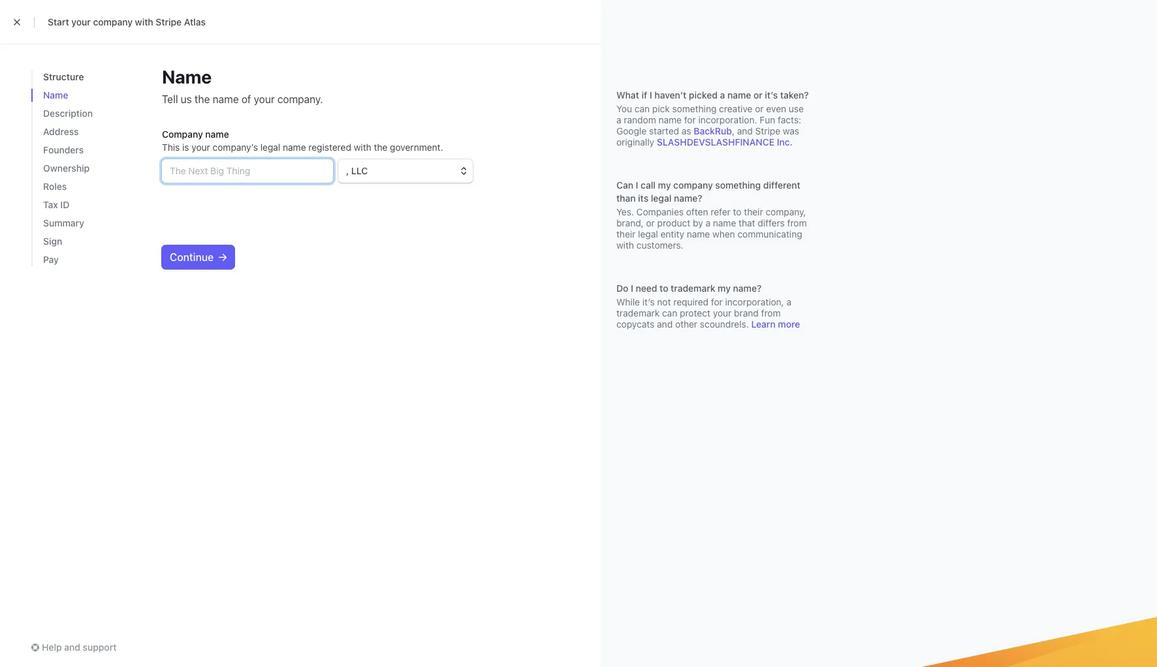 Task type: vqa. For each thing, say whether or not it's contained in the screenshot.
the Created
no



Task type: locate. For each thing, give the bounding box(es) containing it.
learn
[[751, 319, 776, 330]]

name? up incorporation,
[[733, 283, 762, 294]]

0 horizontal spatial name
[[43, 89, 68, 101]]

0 vertical spatial legal
[[260, 142, 280, 153]]

name up us
[[162, 66, 212, 87]]

or right "brand,"
[[646, 217, 655, 229]]

0 horizontal spatial and
[[64, 642, 80, 653]]

legal inside company name this is your company's legal name registered with the government.
[[260, 142, 280, 153]]

trademark
[[671, 283, 715, 294], [616, 308, 660, 319]]

1 horizontal spatial name?
[[733, 283, 762, 294]]

0 vertical spatial trademark
[[671, 283, 715, 294]]

from
[[787, 217, 807, 229], [761, 308, 781, 319]]

incorporation.
[[698, 114, 757, 125]]

1 horizontal spatial from
[[787, 217, 807, 229]]

0 vertical spatial their
[[744, 206, 763, 217]]

it's down need
[[642, 296, 655, 308]]

a
[[720, 89, 725, 101], [616, 114, 621, 125], [706, 217, 710, 229], [786, 296, 791, 308]]

0 horizontal spatial the
[[195, 93, 210, 105]]

government.
[[390, 142, 443, 153]]

a up 'more'
[[786, 296, 791, 308]]

the inside name tell us the name of your company.
[[195, 93, 210, 105]]

help
[[42, 642, 62, 653]]

0 vertical spatial something
[[672, 103, 717, 114]]

with left atlas
[[135, 16, 153, 27]]

help and support link
[[31, 641, 117, 654]]

registered
[[308, 142, 351, 153]]

its
[[638, 193, 649, 204]]

name? inside can i call my company something different than its legal name? yes. companies often refer to their company, brand, or product by a name that differs from their legal entity name when communicating with customers.
[[674, 193, 702, 204]]

the inside company name this is your company's legal name registered with the government.
[[374, 142, 387, 153]]

1 horizontal spatial it's
[[765, 89, 778, 101]]

, and stripe was originally
[[616, 125, 799, 148]]

a right by
[[706, 217, 710, 229]]

more
[[778, 319, 800, 330]]

i inside can i call my company something different than its legal name? yes. companies often refer to their company, brand, or product by a name that differs from their legal entity name when communicating with customers.
[[636, 180, 638, 191]]

and right help
[[64, 642, 80, 653]]

0 horizontal spatial it's
[[642, 296, 655, 308]]

1 vertical spatial from
[[761, 308, 781, 319]]

1 vertical spatial and
[[657, 319, 673, 330]]

stripe
[[156, 16, 182, 27], [755, 125, 780, 136]]

for inside while it's not required for incorporation, a trademark can protect your brand from copycats and other scoundrels.
[[711, 296, 723, 308]]

incorporation,
[[725, 296, 784, 308]]

1 horizontal spatial company
[[673, 180, 713, 191]]

trademark up required
[[671, 283, 715, 294]]

differs
[[758, 217, 785, 229]]

2 horizontal spatial and
[[737, 125, 753, 136]]

company.
[[277, 93, 323, 105]]

0 horizontal spatial to
[[660, 283, 668, 294]]

my right call
[[658, 180, 671, 191]]

1 vertical spatial i
[[636, 180, 638, 191]]

the left government.
[[374, 142, 387, 153]]

other
[[675, 319, 697, 330]]

i right if at the top of page
[[650, 89, 652, 101]]

your inside company name this is your company's legal name registered with the government.
[[192, 142, 210, 153]]

a inside can i call my company something different than its legal name? yes. companies often refer to their company, brand, or product by a name that differs from their legal entity name when communicating with customers.
[[706, 217, 710, 229]]

name left that on the right
[[713, 217, 736, 229]]

1 vertical spatial with
[[354, 142, 371, 153]]

company inside can i call my company something different than its legal name? yes. companies often refer to their company, brand, or product by a name that differs from their legal entity name when communicating with customers.
[[673, 180, 713, 191]]

for inside you can pick something creative or even use a random name for incorporation. fun facts: google started as
[[684, 114, 696, 125]]

what if i haven't picked a name or it's taken?
[[616, 89, 809, 101]]

your right of
[[254, 93, 275, 105]]

legal left entity
[[638, 229, 658, 240]]

to up not
[[660, 283, 668, 294]]

1 vertical spatial something
[[715, 180, 761, 191]]

scoundrels.
[[700, 319, 749, 330]]

name down 'haven't' on the top of page
[[659, 114, 682, 125]]

support
[[83, 642, 117, 653]]

with right registered
[[354, 142, 371, 153]]

0 vertical spatial name
[[162, 66, 212, 87]]

legal up company name text field
[[260, 142, 280, 153]]

1 horizontal spatial can
[[662, 308, 677, 319]]

or
[[754, 89, 763, 101], [755, 103, 764, 114], [646, 217, 655, 229]]

can
[[635, 103, 650, 114], [662, 308, 677, 319]]

it's up even
[[765, 89, 778, 101]]

can left protect
[[662, 308, 677, 319]]

1 vertical spatial their
[[616, 229, 636, 240]]

0 vertical spatial for
[[684, 114, 696, 125]]

do
[[616, 283, 628, 294]]

it's
[[765, 89, 778, 101], [642, 296, 655, 308]]

0 horizontal spatial with
[[135, 16, 153, 27]]

1 vertical spatial name
[[43, 89, 68, 101]]

can inside while it's not required for incorporation, a trademark can protect your brand from copycats and other scoundrels.
[[662, 308, 677, 319]]

of
[[241, 93, 251, 105]]

is
[[182, 142, 189, 153]]

1 vertical spatial trademark
[[616, 308, 660, 319]]

0 vertical spatial my
[[658, 180, 671, 191]]

legal up companies
[[651, 193, 672, 204]]

with inside company name this is your company's legal name registered with the government.
[[354, 142, 371, 153]]

slashdevslashfinance inc.
[[657, 136, 793, 148]]

name
[[162, 66, 212, 87], [43, 89, 68, 101]]

1 horizontal spatial for
[[711, 296, 723, 308]]

while
[[616, 296, 640, 308]]

name for name
[[43, 89, 68, 101]]

start your company with stripe atlas
[[48, 16, 206, 27]]

0 vertical spatial name?
[[674, 193, 702, 204]]

name up creative
[[727, 89, 751, 101]]

0 horizontal spatial stripe
[[156, 16, 182, 27]]

to inside can i call my company something different than its legal name? yes. companies often refer to their company, brand, or product by a name that differs from their legal entity name when communicating with customers.
[[733, 206, 741, 217]]

or up fun
[[754, 89, 763, 101]]

2 horizontal spatial with
[[616, 240, 634, 251]]

what
[[616, 89, 639, 101]]

2 vertical spatial i
[[631, 283, 633, 294]]

2 vertical spatial or
[[646, 217, 655, 229]]

name
[[727, 89, 751, 101], [213, 93, 239, 105], [659, 114, 682, 125], [205, 129, 229, 140], [283, 142, 306, 153], [713, 217, 736, 229], [687, 229, 710, 240]]

or left even
[[755, 103, 764, 114]]

1 vertical spatial my
[[718, 283, 731, 294]]

can
[[616, 180, 633, 191]]

product
[[657, 217, 690, 229]]

1 horizontal spatial and
[[657, 319, 673, 330]]

copycats
[[616, 319, 655, 330]]

and left other
[[657, 319, 673, 330]]

and
[[737, 125, 753, 136], [657, 319, 673, 330], [64, 642, 80, 653]]

and inside , and stripe was originally
[[737, 125, 753, 136]]

1 vertical spatial name?
[[733, 283, 762, 294]]

name?
[[674, 193, 702, 204], [733, 283, 762, 294]]

i right do
[[631, 283, 633, 294]]

stripe inside , and stripe was originally
[[755, 125, 780, 136]]

protect
[[680, 308, 710, 319]]

required
[[673, 296, 709, 308]]

company up often
[[673, 180, 713, 191]]

was
[[783, 125, 799, 136]]

haven't
[[655, 89, 686, 101]]

name link
[[43, 89, 68, 102]]

from inside can i call my company something different than its legal name? yes. companies often refer to their company, brand, or product by a name that differs from their legal entity name when communicating with customers.
[[787, 217, 807, 229]]

with down "brand,"
[[616, 240, 634, 251]]

1 horizontal spatial the
[[374, 142, 387, 153]]

legal
[[260, 142, 280, 153], [651, 193, 672, 204], [638, 229, 658, 240]]

trademark down need
[[616, 308, 660, 319]]

0 vertical spatial and
[[737, 125, 753, 136]]

random
[[624, 114, 656, 125]]

with inside can i call my company something different than its legal name? yes. companies often refer to their company, brand, or product by a name that differs from their legal entity name when communicating with customers.
[[616, 240, 634, 251]]

0 vertical spatial company
[[93, 16, 133, 27]]

your
[[71, 16, 91, 27], [254, 93, 275, 105], [192, 142, 210, 153], [713, 308, 732, 319]]

1 horizontal spatial my
[[718, 283, 731, 294]]

1 horizontal spatial i
[[636, 180, 638, 191]]

1 horizontal spatial with
[[354, 142, 371, 153]]

company right start
[[93, 16, 133, 27]]

0 horizontal spatial can
[[635, 103, 650, 114]]

can down if at the top of page
[[635, 103, 650, 114]]

your left brand
[[713, 308, 732, 319]]

i for call
[[636, 180, 638, 191]]

1 vertical spatial the
[[374, 142, 387, 153]]

0 vertical spatial stripe
[[156, 16, 182, 27]]

from inside while it's not required for incorporation, a trademark can protect your brand from copycats and other scoundrels.
[[761, 308, 781, 319]]

to right refer
[[733, 206, 741, 217]]

your right is
[[192, 142, 210, 153]]

name down often
[[687, 229, 710, 240]]

1 horizontal spatial to
[[733, 206, 741, 217]]

name down structure link
[[43, 89, 68, 101]]

and right ,
[[737, 125, 753, 136]]

this
[[162, 142, 180, 153]]

1 horizontal spatial stripe
[[755, 125, 780, 136]]

can i call my company something different than its legal name? yes. companies often refer to their company, brand, or product by a name that differs from their legal entity name when communicating with customers.
[[616, 180, 807, 251]]

different
[[763, 180, 800, 191]]

name tell us the name of your company.
[[162, 66, 323, 105]]

something down picked
[[672, 103, 717, 114]]

svg image
[[219, 254, 227, 261]]

1 vertical spatial company
[[673, 180, 713, 191]]

to
[[733, 206, 741, 217], [660, 283, 668, 294]]

1 vertical spatial stripe
[[755, 125, 780, 136]]

0 horizontal spatial my
[[658, 180, 671, 191]]

1 vertical spatial for
[[711, 296, 723, 308]]

0 horizontal spatial i
[[631, 283, 633, 294]]

0 vertical spatial to
[[733, 206, 741, 217]]

stripe left was
[[755, 125, 780, 136]]

1 vertical spatial to
[[660, 283, 668, 294]]

their up communicating
[[744, 206, 763, 217]]

name up company's
[[205, 129, 229, 140]]

with
[[135, 16, 153, 27], [354, 142, 371, 153], [616, 240, 634, 251]]

a left random
[[616, 114, 621, 125]]

their
[[744, 206, 763, 217], [616, 229, 636, 240]]

i left call
[[636, 180, 638, 191]]

Company name text field
[[162, 159, 333, 183]]

2 horizontal spatial i
[[650, 89, 652, 101]]

your inside while it's not required for incorporation, a trademark can protect your brand from copycats and other scoundrels.
[[713, 308, 732, 319]]

or inside can i call my company something different than its legal name? yes. companies often refer to their company, brand, or product by a name that differs from their legal entity name when communicating with customers.
[[646, 217, 655, 229]]

1 horizontal spatial name
[[162, 66, 212, 87]]

call
[[641, 180, 656, 191]]

0 horizontal spatial their
[[616, 229, 636, 240]]

something
[[672, 103, 717, 114], [715, 180, 761, 191]]

0 horizontal spatial for
[[684, 114, 696, 125]]

0 horizontal spatial trademark
[[616, 308, 660, 319]]

0 horizontal spatial name?
[[674, 193, 702, 204]]

stripe left atlas
[[156, 16, 182, 27]]

0 horizontal spatial from
[[761, 308, 781, 319]]

something inside can i call my company something different than its legal name? yes. companies often refer to their company, brand, or product by a name that differs from their legal entity name when communicating with customers.
[[715, 180, 761, 191]]

0 vertical spatial from
[[787, 217, 807, 229]]

the right us
[[195, 93, 210, 105]]

name left of
[[213, 93, 239, 105]]

name? up often
[[674, 193, 702, 204]]

need
[[636, 283, 657, 294]]

1 vertical spatial can
[[662, 308, 677, 319]]

something up refer
[[715, 180, 761, 191]]

0 vertical spatial with
[[135, 16, 153, 27]]

i
[[650, 89, 652, 101], [636, 180, 638, 191], [631, 283, 633, 294]]

name inside name tell us the name of your company.
[[162, 66, 212, 87]]

the
[[195, 93, 210, 105], [374, 142, 387, 153]]

2 vertical spatial and
[[64, 642, 80, 653]]

1 vertical spatial it's
[[642, 296, 655, 308]]

2 vertical spatial with
[[616, 240, 634, 251]]

0 vertical spatial the
[[195, 93, 210, 105]]

company
[[93, 16, 133, 27], [673, 180, 713, 191]]

1 vertical spatial or
[[755, 103, 764, 114]]

my up while it's not required for incorporation, a trademark can protect your brand from copycats and other scoundrels.
[[718, 283, 731, 294]]

0 vertical spatial it's
[[765, 89, 778, 101]]

learn more link
[[751, 319, 800, 330]]

name inside name tell us the name of your company.
[[213, 93, 239, 105]]

their down yes.
[[616, 229, 636, 240]]

0 vertical spatial can
[[635, 103, 650, 114]]



Task type: describe. For each thing, give the bounding box(es) containing it.
when
[[712, 229, 735, 240]]

entity
[[660, 229, 684, 240]]

picked
[[689, 89, 718, 101]]

2 vertical spatial legal
[[638, 229, 658, 240]]

not
[[657, 296, 671, 308]]

atlas
[[184, 16, 206, 27]]

0 horizontal spatial company
[[93, 16, 133, 27]]

a inside while it's not required for incorporation, a trademark can protect your brand from copycats and other scoundrels.
[[786, 296, 791, 308]]

name for name tell us the name of your company.
[[162, 66, 212, 87]]

trademark inside while it's not required for incorporation, a trademark can protect your brand from copycats and other scoundrels.
[[616, 308, 660, 319]]

you
[[616, 103, 632, 114]]

a inside you can pick something creative or even use a random name for incorporation. fun facts: google started as
[[616, 114, 621, 125]]

and inside while it's not required for incorporation, a trademark can protect your brand from copycats and other scoundrels.
[[657, 319, 673, 330]]

company
[[162, 129, 203, 140]]

started
[[649, 125, 679, 136]]

even
[[766, 103, 786, 114]]

company's
[[213, 142, 258, 153]]

0 vertical spatial i
[[650, 89, 652, 101]]

customers.
[[637, 240, 683, 251]]

do i need to trademark my name?
[[616, 283, 762, 294]]

backrub
[[694, 125, 732, 136]]

refer
[[711, 206, 731, 217]]

brand,
[[616, 217, 644, 229]]

use
[[789, 103, 804, 114]]

my inside can i call my company something different than its legal name? yes. companies often refer to their company, brand, or product by a name that differs from their legal entity name when communicating with customers.
[[658, 180, 671, 191]]

backrub link
[[694, 125, 732, 136]]

that
[[739, 217, 755, 229]]

google
[[616, 125, 647, 136]]

tell
[[162, 93, 178, 105]]

facts:
[[778, 114, 801, 125]]

you can pick something creative or even use a random name for incorporation. fun facts: google started as
[[616, 103, 804, 136]]

yes.
[[616, 206, 634, 217]]

fun
[[760, 114, 775, 125]]

inc.
[[777, 136, 793, 148]]

companies
[[636, 206, 684, 217]]

something inside you can pick something creative or even use a random name for incorporation. fun facts: google started as
[[672, 103, 717, 114]]

brand
[[734, 308, 759, 319]]

1 horizontal spatial trademark
[[671, 283, 715, 294]]

i for need
[[631, 283, 633, 294]]

1 horizontal spatial their
[[744, 206, 763, 217]]

company,
[[766, 206, 806, 217]]

or inside you can pick something creative or even use a random name for incorporation. fun facts: google started as
[[755, 103, 764, 114]]

originally
[[616, 136, 654, 148]]

and for stripe
[[737, 125, 753, 136]]

name inside you can pick something creative or even use a random name for incorporation. fun facts: google started as
[[659, 114, 682, 125]]

structure
[[43, 71, 84, 82]]

it's inside while it's not required for incorporation, a trademark can protect your brand from copycats and other scoundrels.
[[642, 296, 655, 308]]

pick
[[652, 103, 670, 114]]

communicating
[[738, 229, 802, 240]]

continue
[[170, 251, 214, 263]]

as
[[682, 125, 691, 136]]

0 vertical spatial or
[[754, 89, 763, 101]]

if
[[642, 89, 647, 101]]

name left registered
[[283, 142, 306, 153]]

can inside you can pick something creative or even use a random name for incorporation. fun facts: google started as
[[635, 103, 650, 114]]

taken?
[[780, 89, 809, 101]]

help and support
[[42, 642, 117, 653]]

a up creative
[[720, 89, 725, 101]]

1 vertical spatial legal
[[651, 193, 672, 204]]

while it's not required for incorporation, a trademark can protect your brand from copycats and other scoundrels.
[[616, 296, 791, 330]]

creative
[[719, 103, 753, 114]]

learn more
[[751, 319, 800, 330]]

company name this is your company's legal name registered with the government.
[[162, 129, 443, 153]]

by
[[693, 217, 703, 229]]

slashdevslashfinance
[[657, 136, 774, 148]]

,
[[732, 125, 735, 136]]

and for support
[[64, 642, 80, 653]]

slashdevslashfinance inc. link
[[657, 136, 793, 148]]

structure link
[[43, 71, 84, 84]]

your inside name tell us the name of your company.
[[254, 93, 275, 105]]

us
[[181, 93, 192, 105]]

than
[[616, 193, 636, 204]]

continue button
[[162, 246, 234, 269]]

often
[[686, 206, 708, 217]]

your right start
[[71, 16, 91, 27]]

start
[[48, 16, 69, 27]]



